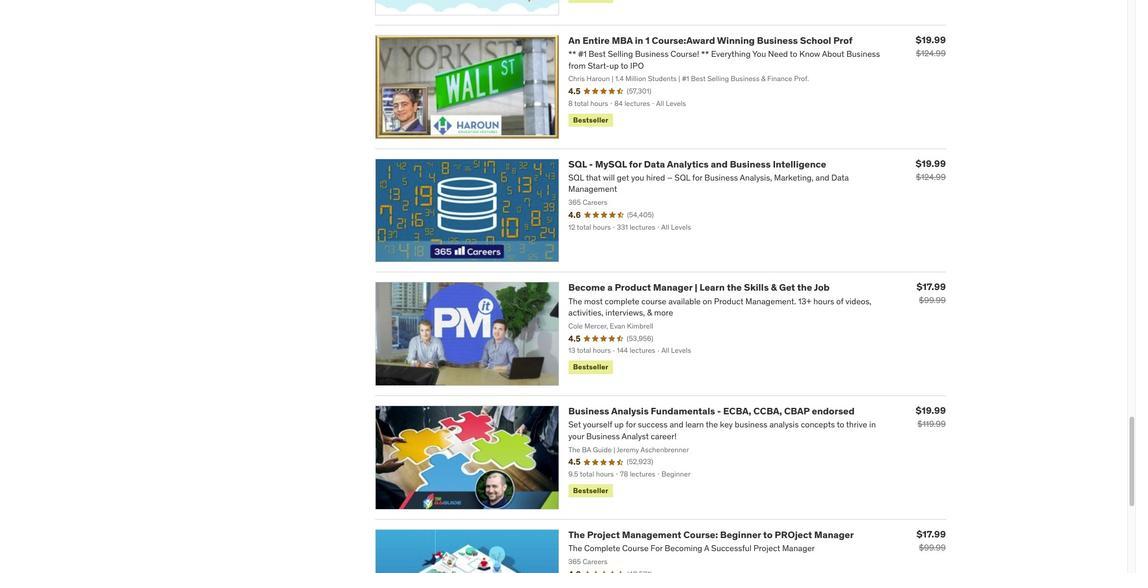 Task type: vqa. For each thing, say whether or not it's contained in the screenshot.
second the $19.99 from the top
yes



Task type: describe. For each thing, give the bounding box(es) containing it.
in
[[635, 34, 644, 46]]

project
[[775, 529, 813, 541]]

business analysis fundamentals - ecba, ccba, cbap endorsed
[[569, 405, 855, 417]]

|
[[695, 281, 698, 293]]

0 horizontal spatial manager
[[654, 281, 693, 293]]

become a product manager | learn the skills & get the job link
[[569, 281, 830, 293]]

product
[[615, 281, 651, 293]]

job
[[815, 281, 830, 293]]

prof
[[834, 34, 853, 46]]

$124.99 for an entire mba in 1 course:award winning business school prof
[[917, 48, 946, 58]]

$99.99 for the project management course: beginner to project manager
[[920, 542, 946, 553]]

become a product manager | learn the skills & get the job
[[569, 281, 830, 293]]

an entire mba in 1 course:award winning business school prof link
[[569, 34, 853, 46]]

$99.99 for become a product manager | learn the skills & get the job
[[920, 295, 946, 306]]

become
[[569, 281, 606, 293]]

data
[[644, 158, 666, 170]]

$19.99 $124.99 for an entire mba in 1 course:award winning business school prof
[[916, 34, 946, 58]]

0 horizontal spatial -
[[589, 158, 593, 170]]

school
[[801, 34, 832, 46]]

mba
[[612, 34, 633, 46]]

business analysis fundamentals - ecba, ccba, cbap endorsed link
[[569, 405, 855, 417]]

1
[[646, 34, 650, 46]]

sql
[[569, 158, 587, 170]]

the project management course: beginner to project manager link
[[569, 529, 854, 541]]

sql - mysql for data analytics and business intelligence link
[[569, 158, 827, 170]]

management
[[622, 529, 682, 541]]

endorsed
[[812, 405, 855, 417]]

$124.99 for sql - mysql for data analytics and business intelligence
[[917, 171, 946, 182]]

business for school
[[757, 34, 798, 46]]

ecba,
[[724, 405, 752, 417]]

1 the from the left
[[727, 281, 742, 293]]

$119.99
[[918, 419, 946, 429]]

1 horizontal spatial manager
[[815, 529, 854, 541]]



Task type: locate. For each thing, give the bounding box(es) containing it.
business right and
[[730, 158, 771, 170]]

1 vertical spatial manager
[[815, 529, 854, 541]]

3 $19.99 from the top
[[916, 405, 946, 416]]

2 $99.99 from the top
[[920, 542, 946, 553]]

$17.99 $99.99 for the project management course: beginner to project manager
[[917, 528, 946, 553]]

manager right project
[[815, 529, 854, 541]]

analytics
[[667, 158, 709, 170]]

business left analysis
[[569, 405, 610, 417]]

$19.99 $119.99
[[916, 405, 946, 429]]

1 $124.99 from the top
[[917, 48, 946, 58]]

1 horizontal spatial -
[[718, 405, 722, 417]]

2 $17.99 $99.99 from the top
[[917, 528, 946, 553]]

a
[[608, 281, 613, 293]]

$17.99
[[917, 281, 946, 293], [917, 528, 946, 540]]

1 $99.99 from the top
[[920, 295, 946, 306]]

1 horizontal spatial the
[[798, 281, 813, 293]]

1 $19.99 from the top
[[916, 34, 946, 45]]

sql - mysql for data analytics and business intelligence
[[569, 158, 827, 170]]

1 vertical spatial $19.99
[[916, 157, 946, 169]]

an entire mba in 1 course:award winning business school prof
[[569, 34, 853, 46]]

1 vertical spatial $19.99 $124.99
[[916, 157, 946, 182]]

manager left '|'
[[654, 281, 693, 293]]

$99.99
[[920, 295, 946, 306], [920, 542, 946, 553]]

1 $19.99 $124.99 from the top
[[916, 34, 946, 58]]

0 vertical spatial $19.99 $124.99
[[916, 34, 946, 58]]

0 horizontal spatial the
[[727, 281, 742, 293]]

1 vertical spatial business
[[730, 158, 771, 170]]

skills
[[744, 281, 769, 293]]

$17.99 for the project management course: beginner to project manager
[[917, 528, 946, 540]]

an
[[569, 34, 581, 46]]

2 vertical spatial business
[[569, 405, 610, 417]]

business for intelligence
[[730, 158, 771, 170]]

2 $17.99 from the top
[[917, 528, 946, 540]]

0 vertical spatial $99.99
[[920, 295, 946, 306]]

&
[[771, 281, 778, 293]]

1 vertical spatial $124.99
[[917, 171, 946, 182]]

1 $17.99 $99.99 from the top
[[917, 281, 946, 306]]

learn
[[700, 281, 725, 293]]

0 vertical spatial $17.99
[[917, 281, 946, 293]]

$19.99 for school
[[916, 34, 946, 45]]

- left ecba, on the bottom right
[[718, 405, 722, 417]]

$19.99
[[916, 34, 946, 45], [916, 157, 946, 169], [916, 405, 946, 416]]

1 vertical spatial $17.99
[[917, 528, 946, 540]]

for
[[629, 158, 642, 170]]

intelligence
[[773, 158, 827, 170]]

ccba,
[[754, 405, 783, 417]]

the
[[569, 529, 585, 541]]

$17.99 for become a product manager | learn the skills & get the job
[[917, 281, 946, 293]]

2 the from the left
[[798, 281, 813, 293]]

get
[[780, 281, 796, 293]]

2 $124.99 from the top
[[917, 171, 946, 182]]

the left job
[[798, 281, 813, 293]]

1 $17.99 from the top
[[917, 281, 946, 293]]

project
[[587, 529, 620, 541]]

2 vertical spatial $19.99
[[916, 405, 946, 416]]

- right sql
[[589, 158, 593, 170]]

$124.99
[[917, 48, 946, 58], [917, 171, 946, 182]]

$19.99 for intelligence
[[916, 157, 946, 169]]

the
[[727, 281, 742, 293], [798, 281, 813, 293]]

the project management course: beginner to project manager
[[569, 529, 854, 541]]

analysis
[[612, 405, 649, 417]]

1 vertical spatial $99.99
[[920, 542, 946, 553]]

to
[[764, 529, 773, 541]]

cbap
[[785, 405, 810, 417]]

course:award
[[652, 34, 716, 46]]

$17.99 $99.99
[[917, 281, 946, 306], [917, 528, 946, 553]]

beginner
[[721, 529, 762, 541]]

course:
[[684, 529, 718, 541]]

0 vertical spatial $124.99
[[917, 48, 946, 58]]

the left skills
[[727, 281, 742, 293]]

winning
[[717, 34, 755, 46]]

2 $19.99 $124.99 from the top
[[916, 157, 946, 182]]

$17.99 $99.99 for become a product manager | learn the skills & get the job
[[917, 281, 946, 306]]

business
[[757, 34, 798, 46], [730, 158, 771, 170], [569, 405, 610, 417]]

entire
[[583, 34, 610, 46]]

-
[[589, 158, 593, 170], [718, 405, 722, 417]]

1 vertical spatial $17.99 $99.99
[[917, 528, 946, 553]]

0 vertical spatial business
[[757, 34, 798, 46]]

2 $19.99 from the top
[[916, 157, 946, 169]]

0 vertical spatial manager
[[654, 281, 693, 293]]

and
[[711, 158, 728, 170]]

manager
[[654, 281, 693, 293], [815, 529, 854, 541]]

mysql
[[595, 158, 627, 170]]

business left the school
[[757, 34, 798, 46]]

1 vertical spatial -
[[718, 405, 722, 417]]

$19.99 $124.99 for sql - mysql for data analytics and business intelligence
[[916, 157, 946, 182]]

$19.99 $124.99
[[916, 34, 946, 58], [916, 157, 946, 182]]

fundamentals
[[651, 405, 716, 417]]

0 vertical spatial $17.99 $99.99
[[917, 281, 946, 306]]

0 vertical spatial $19.99
[[916, 34, 946, 45]]

0 vertical spatial -
[[589, 158, 593, 170]]



